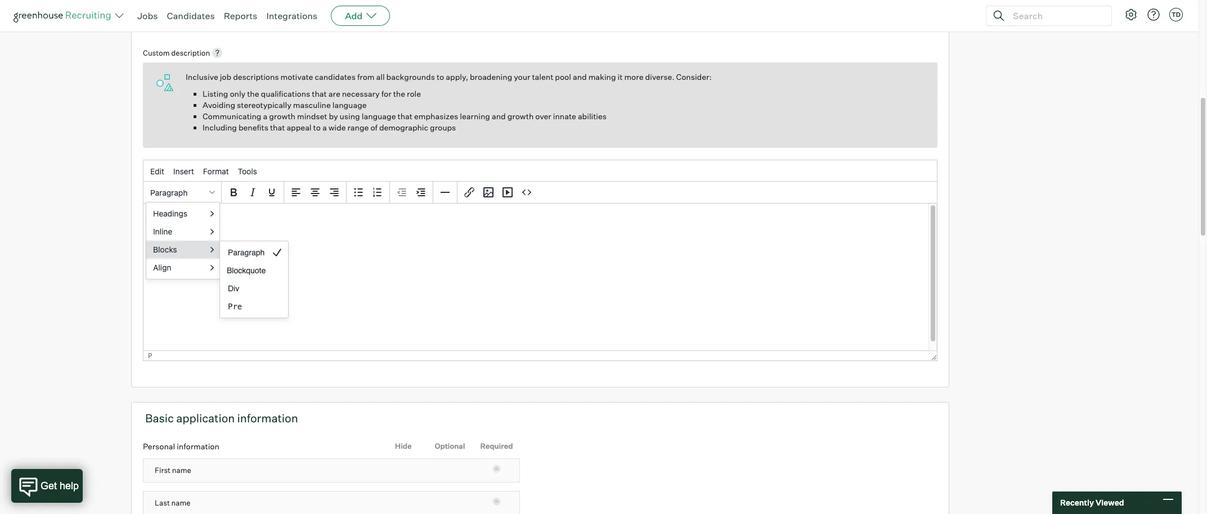 Task type: locate. For each thing, give the bounding box(es) containing it.
your
[[514, 72, 531, 82]]

demographic
[[379, 123, 428, 132]]

and right the learning
[[492, 112, 506, 121]]

1 vertical spatial to
[[313, 123, 321, 132]]

1 description from the top
[[171, 11, 231, 25]]

name right last at the left bottom
[[171, 499, 191, 508]]

0 horizontal spatial information
[[177, 442, 219, 452]]

only
[[230, 89, 246, 99]]

and
[[573, 72, 587, 82], [492, 112, 506, 121]]

abilities
[[578, 112, 607, 121]]

0 vertical spatial to
[[437, 72, 444, 82]]

paragraph inside checkbox item
[[228, 248, 265, 257]]

and inside listing only the qualifications that are necessary for the role avoiding stereotypically masculine language communicating a growth mindset by using language that emphasizes learning and growth over innate abilities including benefits that appeal to a wide range of demographic groups
[[492, 112, 506, 121]]

0 vertical spatial and
[[573, 72, 587, 82]]

that left appeal
[[270, 123, 285, 132]]

1 vertical spatial a
[[323, 123, 327, 132]]

0 vertical spatial a
[[263, 112, 268, 121]]

that up "demographic"
[[398, 112, 413, 121]]

1 vertical spatial and
[[492, 112, 506, 121]]

0 horizontal spatial that
[[270, 123, 285, 132]]

growth left over
[[508, 112, 534, 121]]

a
[[263, 112, 268, 121], [323, 123, 327, 132]]

paragraph checkbox item
[[220, 244, 288, 262]]

toolbar
[[222, 182, 284, 204], [284, 182, 347, 204], [347, 182, 390, 204], [390, 182, 434, 204], [458, 182, 539, 204]]

diverse.
[[645, 72, 675, 82]]

talent
[[532, 72, 554, 82]]

personal information
[[143, 442, 219, 452]]

viewed
[[1096, 498, 1125, 508]]

growth up appeal
[[269, 112, 296, 121]]

custom
[[143, 49, 170, 58]]

post description
[[145, 11, 231, 25]]

1 horizontal spatial and
[[573, 72, 587, 82]]

inclusive
[[186, 72, 218, 82]]

0 vertical spatial description
[[171, 11, 231, 25]]

2 description from the top
[[171, 49, 210, 58]]

the right for
[[393, 89, 405, 99]]

recently
[[1061, 498, 1094, 508]]

the
[[247, 89, 259, 99], [393, 89, 405, 99]]

1 horizontal spatial that
[[312, 89, 327, 99]]

0 horizontal spatial paragraph
[[150, 188, 188, 197]]

align menu item
[[146, 259, 220, 277]]

paragraph up blockquote
[[228, 248, 265, 257]]

description for post description
[[171, 11, 231, 25]]

name
[[172, 466, 191, 475], [171, 499, 191, 508]]

to
[[437, 72, 444, 82], [313, 123, 321, 132]]

for
[[382, 89, 392, 99]]

integrations link
[[267, 10, 318, 21]]

add button
[[331, 6, 390, 26]]

language up using on the top of page
[[333, 100, 367, 110]]

that
[[312, 89, 327, 99], [398, 112, 413, 121], [270, 123, 285, 132]]

language
[[333, 100, 367, 110], [362, 112, 396, 121]]

0 horizontal spatial to
[[313, 123, 321, 132]]

stereotypically
[[237, 100, 292, 110]]

1 horizontal spatial paragraph
[[228, 248, 265, 257]]

blockquote
[[227, 266, 266, 275]]

paragraph up headings
[[150, 188, 188, 197]]

backgrounds
[[387, 72, 435, 82]]

the right only
[[247, 89, 259, 99]]

description
[[171, 11, 231, 25], [171, 49, 210, 58]]

0 horizontal spatial the
[[247, 89, 259, 99]]

1 vertical spatial information
[[177, 442, 219, 452]]

0 vertical spatial information
[[237, 412, 298, 426]]

0 vertical spatial paragraph
[[150, 188, 188, 197]]

p
[[148, 352, 152, 360]]

1 horizontal spatial the
[[393, 89, 405, 99]]

td button
[[1170, 8, 1183, 21]]

blocks menu item
[[146, 241, 220, 259]]

descriptions
[[233, 72, 279, 82]]

description for custom description
[[171, 49, 210, 58]]

a down 'stereotypically'
[[263, 112, 268, 121]]

pool
[[555, 72, 571, 82]]

and right 'pool'
[[573, 72, 587, 82]]

listing
[[203, 89, 228, 99]]

paragraph for paragraph popup button
[[150, 188, 188, 197]]

role
[[407, 89, 421, 99]]

1 vertical spatial paragraph
[[228, 248, 265, 257]]

0 vertical spatial name
[[172, 466, 191, 475]]

that up masculine at left
[[312, 89, 327, 99]]

1 horizontal spatial information
[[237, 412, 298, 426]]

necessary
[[342, 89, 380, 99]]

paragraph inside popup button
[[150, 188, 188, 197]]

paragraph group
[[144, 181, 937, 204]]

inline menu item
[[146, 223, 220, 241]]

hide
[[395, 442, 412, 451]]

candidates
[[167, 10, 215, 21]]

more
[[625, 72, 644, 82]]

making
[[589, 72, 616, 82]]

0 vertical spatial that
[[312, 89, 327, 99]]

a left wide at the top left
[[323, 123, 327, 132]]

learning
[[460, 112, 490, 121]]

language up of
[[362, 112, 396, 121]]

1 horizontal spatial growth
[[508, 112, 534, 121]]

basic application information
[[145, 412, 298, 426]]

0 vertical spatial language
[[333, 100, 367, 110]]

1 vertical spatial description
[[171, 49, 210, 58]]

including
[[203, 123, 237, 132]]

0 horizontal spatial and
[[492, 112, 506, 121]]

p button
[[148, 352, 152, 360]]

qualifications
[[261, 89, 310, 99]]

communicating
[[203, 112, 261, 121]]

0 horizontal spatial growth
[[269, 112, 296, 121]]

None radio
[[493, 465, 500, 473]]

innate
[[553, 112, 576, 121]]

1 vertical spatial name
[[171, 499, 191, 508]]

menu bar containing edit
[[144, 161, 937, 183]]

name right the "first"
[[172, 466, 191, 475]]

None radio
[[493, 498, 500, 506]]

emphasizes
[[414, 112, 458, 121]]

paragraph
[[150, 188, 188, 197], [228, 248, 265, 257]]

2 growth from the left
[[508, 112, 534, 121]]

to down mindset
[[313, 123, 321, 132]]

greenhouse recruiting image
[[14, 9, 115, 23]]

to left the apply,
[[437, 72, 444, 82]]

1 vertical spatial language
[[362, 112, 396, 121]]

pre
[[228, 302, 242, 311]]

mindset
[[297, 112, 327, 121]]

1 vertical spatial that
[[398, 112, 413, 121]]

menu bar
[[144, 161, 937, 183]]

growth
[[269, 112, 296, 121], [508, 112, 534, 121]]

name for first name
[[172, 466, 191, 475]]

blocks
[[153, 245, 177, 255]]

candidates
[[315, 72, 356, 82]]



Task type: describe. For each thing, give the bounding box(es) containing it.
optional
[[435, 442, 465, 451]]

1 horizontal spatial a
[[323, 123, 327, 132]]

motivate
[[281, 72, 313, 82]]

format button
[[199, 162, 233, 181]]

over
[[536, 112, 552, 121]]

1 growth from the left
[[269, 112, 296, 121]]

personal
[[143, 442, 175, 452]]

from
[[357, 72, 375, 82]]

post
[[145, 11, 169, 25]]

headings menu item
[[146, 205, 220, 223]]

reports
[[224, 10, 257, 21]]

tools
[[238, 166, 257, 176]]

first name
[[155, 466, 191, 475]]

custom description
[[143, 49, 210, 58]]

appeal
[[287, 123, 312, 132]]

format
[[203, 166, 229, 176]]

by
[[329, 112, 338, 121]]

to inside listing only the qualifications that are necessary for the role avoiding stereotypically masculine language communicating a growth mindset by using language that emphasizes learning and growth over innate abilities including benefits that appeal to a wide range of demographic groups
[[313, 123, 321, 132]]

using
[[340, 112, 360, 121]]

groups
[[430, 123, 456, 132]]

2 the from the left
[[393, 89, 405, 99]]

benefits
[[239, 123, 268, 132]]

1 the from the left
[[247, 89, 259, 99]]

edit button
[[146, 162, 169, 181]]

resize image
[[932, 355, 937, 361]]

1 horizontal spatial to
[[437, 72, 444, 82]]

reports link
[[224, 10, 257, 21]]

3 toolbar from the left
[[347, 182, 390, 204]]

candidates link
[[167, 10, 215, 21]]

basic
[[145, 412, 174, 426]]

4 toolbar from the left
[[390, 182, 434, 204]]

apply,
[[446, 72, 468, 82]]

div
[[228, 284, 239, 293]]

paragraph button
[[146, 183, 219, 202]]

last name
[[155, 499, 191, 508]]

insert
[[173, 166, 194, 176]]

inline
[[153, 227, 172, 237]]

are
[[329, 89, 340, 99]]

consider:
[[676, 72, 712, 82]]

Search text field
[[1011, 8, 1102, 24]]

edit
[[150, 166, 164, 176]]

integrations
[[267, 10, 318, 21]]

masculine
[[293, 100, 331, 110]]

td
[[1172, 11, 1181, 19]]

2 toolbar from the left
[[284, 182, 347, 204]]

name for last name
[[171, 499, 191, 508]]

jobs
[[137, 10, 158, 21]]

add
[[345, 10, 363, 21]]

it
[[618, 72, 623, 82]]

avoiding
[[203, 100, 235, 110]]

all
[[376, 72, 385, 82]]

insert button
[[169, 162, 199, 181]]

1 toolbar from the left
[[222, 182, 284, 204]]

range
[[348, 123, 369, 132]]

recently viewed
[[1061, 498, 1125, 508]]

2 horizontal spatial that
[[398, 112, 413, 121]]

tools button
[[233, 162, 262, 181]]

paragraph for paragraph checkbox item on the left of page
[[228, 248, 265, 257]]

first
[[155, 466, 171, 475]]

job
[[220, 72, 231, 82]]

5 toolbar from the left
[[458, 182, 539, 204]]

broadening
[[470, 72, 512, 82]]

listing only the qualifications that are necessary for the role avoiding stereotypically masculine language communicating a growth mindset by using language that emphasizes learning and growth over innate abilities including benefits that appeal to a wide range of demographic groups
[[203, 89, 607, 132]]

align
[[153, 263, 171, 273]]

td button
[[1168, 6, 1186, 24]]

application
[[176, 412, 235, 426]]

required
[[481, 442, 513, 451]]

2 vertical spatial that
[[270, 123, 285, 132]]

configure image
[[1125, 8, 1138, 21]]

wide
[[329, 123, 346, 132]]

headings
[[153, 209, 187, 219]]

of
[[371, 123, 378, 132]]

last
[[155, 499, 170, 508]]

jobs link
[[137, 10, 158, 21]]

inclusive job descriptions motivate candidates from all backgrounds to apply, broadening your talent pool and making it more diverse. consider:
[[186, 72, 712, 82]]

0 horizontal spatial a
[[263, 112, 268, 121]]



Task type: vqa. For each thing, say whether or not it's contained in the screenshot.
the bottom that
yes



